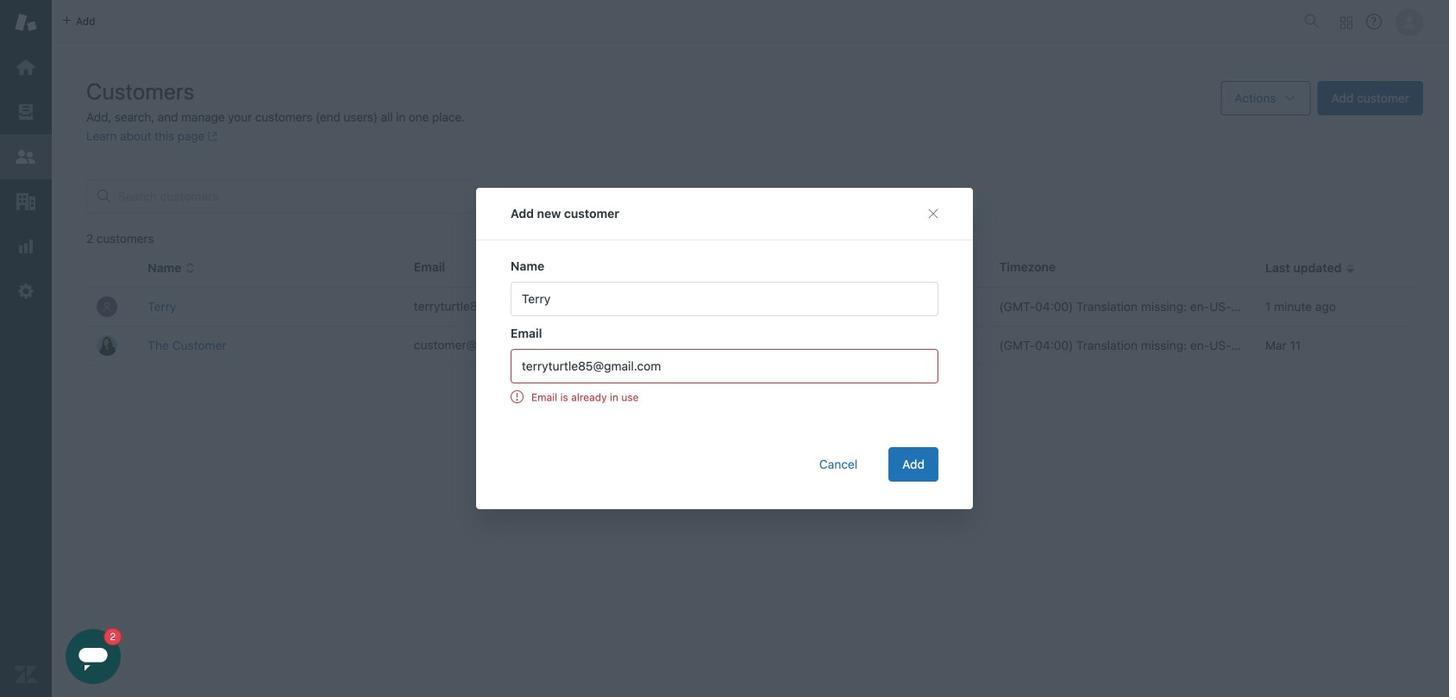 Task type: locate. For each thing, give the bounding box(es) containing it.
zendesk products image
[[1340, 17, 1352, 29]]

reporting image
[[15, 235, 37, 258]]

views image
[[15, 101, 37, 123]]

unverified email image
[[562, 301, 575, 315], [560, 340, 573, 353]]

dialog
[[476, 188, 973, 510]]

None field
[[511, 282, 938, 317], [511, 349, 938, 384], [511, 282, 938, 317], [511, 349, 938, 384]]

alert
[[511, 390, 639, 405]]

0 vertical spatial unverified email image
[[562, 301, 575, 315]]

zendesk support image
[[15, 11, 37, 34]]

error image
[[511, 390, 524, 404]]

get help image
[[1366, 14, 1382, 29]]

organizations image
[[15, 191, 37, 213]]

get started image
[[15, 56, 37, 78]]



Task type: vqa. For each thing, say whether or not it's contained in the screenshot.
Close modal icon
yes



Task type: describe. For each thing, give the bounding box(es) containing it.
Search customers field
[[118, 189, 463, 204]]

main element
[[0, 0, 52, 698]]

zendesk image
[[15, 664, 37, 687]]

(opens in a new tab) image
[[205, 131, 218, 142]]

close modal image
[[926, 207, 940, 221]]

customers image
[[15, 146, 37, 168]]

admin image
[[15, 280, 37, 303]]

1 vertical spatial unverified email image
[[560, 340, 573, 353]]



